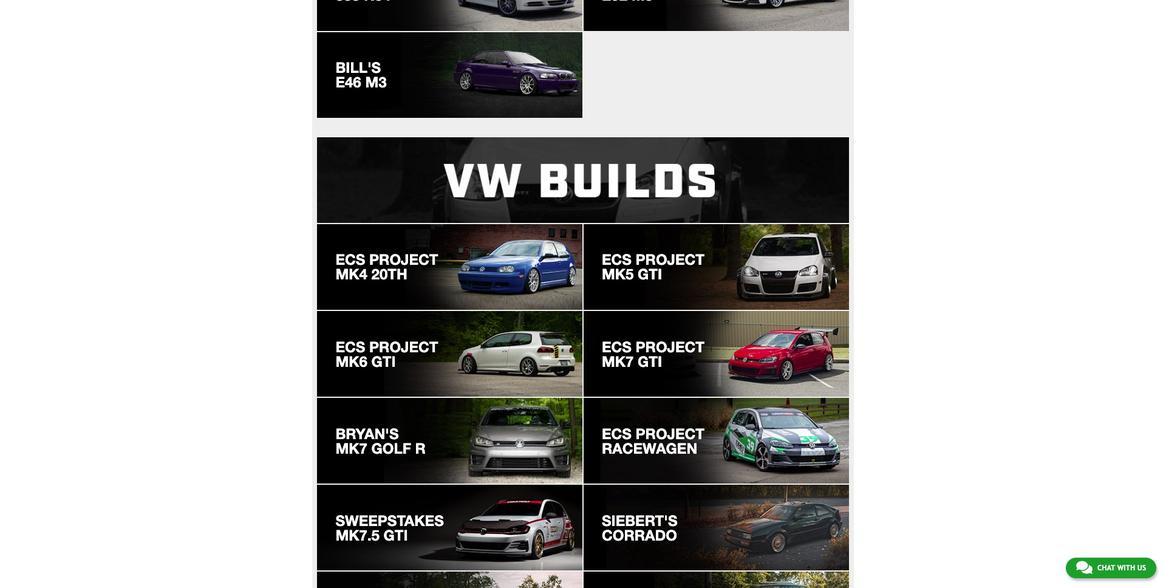 Task type: describe. For each thing, give the bounding box(es) containing it.
project for mk7
[[636, 338, 705, 355]]

mk7.5
[[336, 527, 380, 544]]

gti for mk5
[[638, 266, 662, 283]]

ecs for ecs project mk5 gti
[[602, 251, 632, 268]]

ecs project mk6 gti
[[336, 338, 438, 370]]

bill's e46 m3
[[336, 59, 387, 91]]

ecs project mk7 gti
[[602, 338, 705, 370]]

gti for mk7
[[638, 353, 662, 370]]

project for mk4
[[369, 251, 438, 268]]

with
[[1118, 564, 1136, 572]]

mk7 inside 'bryan's mk7 golf r'
[[336, 440, 368, 457]]

us
[[1138, 564, 1146, 572]]

m3
[[365, 74, 387, 91]]

e46
[[336, 74, 361, 91]]

project for mk5
[[636, 251, 705, 268]]

gti inside sweepstakes mk7.5 gti
[[384, 527, 408, 544]]

project for mk6
[[369, 338, 438, 355]]

ecs inside ecs project racewagen
[[602, 425, 632, 442]]



Task type: locate. For each thing, give the bounding box(es) containing it.
project inside ecs project mk7 gti
[[636, 338, 705, 355]]

siebert's corrado
[[602, 512, 678, 544]]

project inside 'ecs project mk5 gti'
[[636, 251, 705, 268]]

ecs project mk5 gti
[[602, 251, 705, 283]]

0 horizontal spatial mk7
[[336, 440, 368, 457]]

bryan's
[[336, 425, 399, 442]]

comments image
[[1076, 560, 1093, 575]]

bryan's mk7 golf r
[[336, 425, 426, 457]]

sweepstakes mk7.5 gti
[[336, 512, 444, 544]]

1 horizontal spatial mk7
[[602, 353, 634, 370]]

ecs inside ecs project mk7 gti
[[602, 338, 632, 355]]

corrado
[[602, 527, 677, 544]]

mk7
[[602, 353, 634, 370], [336, 440, 368, 457]]

ecs for ecs project mk6 gti
[[336, 338, 365, 355]]

gti
[[638, 266, 662, 283], [372, 353, 396, 370], [638, 353, 662, 370], [384, 527, 408, 544]]

bill's
[[336, 59, 381, 76]]

ecs
[[336, 251, 365, 268], [602, 251, 632, 268], [336, 338, 365, 355], [602, 338, 632, 355], [602, 425, 632, 442]]

1 vertical spatial mk7
[[336, 440, 368, 457]]

ecs for ecs project mk4 20th
[[336, 251, 365, 268]]

ecs project mk4 20th
[[336, 251, 438, 283]]

chat with us link
[[1066, 558, 1157, 578]]

chat
[[1098, 564, 1116, 572]]

ecs inside 'ecs project mk5 gti'
[[602, 251, 632, 268]]

gti for mk6
[[372, 353, 396, 370]]

ecs inside ecs project mk6 gti
[[336, 338, 365, 355]]

20th
[[372, 266, 407, 283]]

racewagen
[[602, 440, 698, 457]]

ecs inside ecs project mk4 20th
[[336, 251, 365, 268]]

project
[[369, 251, 438, 268], [636, 251, 705, 268], [369, 338, 438, 355], [636, 338, 705, 355], [636, 425, 705, 442]]

project inside ecs project racewagen
[[636, 425, 705, 442]]

gti inside 'ecs project mk5 gti'
[[638, 266, 662, 283]]

project for racewagen
[[636, 425, 705, 442]]

chat with us
[[1098, 564, 1146, 572]]

0 vertical spatial mk7
[[602, 353, 634, 370]]

project inside ecs project mk4 20th
[[369, 251, 438, 268]]

golf
[[372, 440, 411, 457]]

r
[[415, 440, 426, 457]]

ecs for ecs project mk7 gti
[[602, 338, 632, 355]]

mk4
[[336, 266, 368, 283]]

sweepstakes
[[336, 512, 444, 529]]

project inside ecs project mk6 gti
[[369, 338, 438, 355]]

mk6
[[336, 353, 368, 370]]

mk7 inside ecs project mk7 gti
[[602, 353, 634, 370]]

siebert's
[[602, 512, 678, 529]]

gti inside ecs project mk7 gti
[[638, 353, 662, 370]]

ecs project racewagen
[[602, 425, 705, 457]]

gti inside ecs project mk6 gti
[[372, 353, 396, 370]]

mk5
[[602, 266, 634, 283]]



Task type: vqa. For each thing, say whether or not it's contained in the screenshot.
bottom Free Shipping
no



